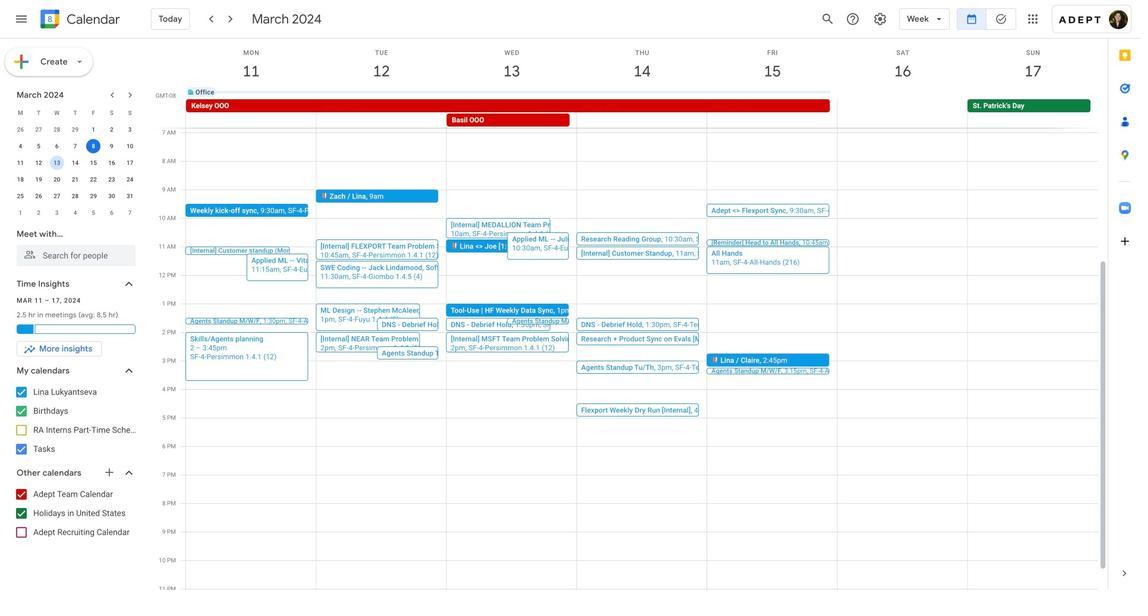 Task type: describe. For each thing, give the bounding box(es) containing it.
add other calendars image
[[103, 467, 115, 478]]

12 element
[[32, 156, 46, 170]]

2 element
[[105, 122, 119, 137]]

february 28 element
[[50, 122, 64, 137]]

april 2 element
[[32, 206, 46, 220]]

21 element
[[68, 172, 82, 187]]

3 element
[[123, 122, 137, 137]]

23 element
[[105, 172, 119, 187]]

30 element
[[105, 189, 119, 203]]

20 element
[[50, 172, 64, 187]]

april 4 element
[[68, 206, 82, 220]]

28 element
[[68, 189, 82, 203]]

13 element
[[50, 156, 64, 170]]

16 element
[[105, 156, 119, 170]]

7 element
[[68, 139, 82, 153]]

17 element
[[123, 156, 137, 170]]

Search for people to meet text field
[[24, 245, 128, 266]]

6 element
[[50, 139, 64, 153]]

27 element
[[50, 189, 64, 203]]

29 element
[[86, 189, 101, 203]]

heading inside calendar element
[[64, 12, 120, 26]]

19 element
[[32, 172, 46, 187]]

9 element
[[105, 139, 119, 153]]

14 element
[[68, 156, 82, 170]]

february 26 element
[[13, 122, 28, 137]]

18 element
[[13, 172, 28, 187]]



Task type: locate. For each thing, give the bounding box(es) containing it.
31 element
[[123, 189, 137, 203]]

row group
[[11, 121, 139, 221]]

main drawer image
[[14, 12, 29, 26]]

april 6 element
[[105, 206, 119, 220]]

april 5 element
[[86, 206, 101, 220]]

other calendars list
[[2, 485, 147, 542]]

my calendars list
[[2, 383, 147, 459]]

5 element
[[32, 139, 46, 153]]

None search field
[[0, 223, 147, 266]]

cell
[[316, 99, 446, 128], [577, 99, 707, 128], [707, 99, 837, 128], [837, 99, 967, 128], [84, 138, 103, 155], [48, 155, 66, 171]]

22 element
[[86, 172, 101, 187]]

february 29 element
[[68, 122, 82, 137]]

february 27 element
[[32, 122, 46, 137]]

24 element
[[123, 172, 137, 187]]

april 1 element
[[13, 206, 28, 220]]

4 element
[[13, 139, 28, 153]]

26 element
[[32, 189, 46, 203]]

march 2024 grid
[[11, 105, 139, 221]]

10 element
[[123, 139, 137, 153]]

row
[[181, 78, 1108, 106], [181, 99, 1108, 128], [11, 105, 139, 121], [11, 121, 139, 138], [11, 138, 139, 155], [11, 155, 139, 171], [11, 171, 139, 188], [11, 188, 139, 204], [11, 204, 139, 221]]

april 7 element
[[123, 206, 137, 220]]

15 element
[[86, 156, 101, 170]]

calendar element
[[38, 7, 120, 33]]

settings menu image
[[873, 12, 887, 26]]

8, today element
[[86, 139, 101, 153]]

tab list
[[1108, 39, 1141, 557]]

11 element
[[13, 156, 28, 170]]

1 element
[[86, 122, 101, 137]]

heading
[[64, 12, 120, 26]]

25 element
[[13, 189, 28, 203]]

april 3 element
[[50, 206, 64, 220]]

grid
[[152, 39, 1108, 590]]



Task type: vqa. For each thing, say whether or not it's contained in the screenshot.
support menu image at the top
no



